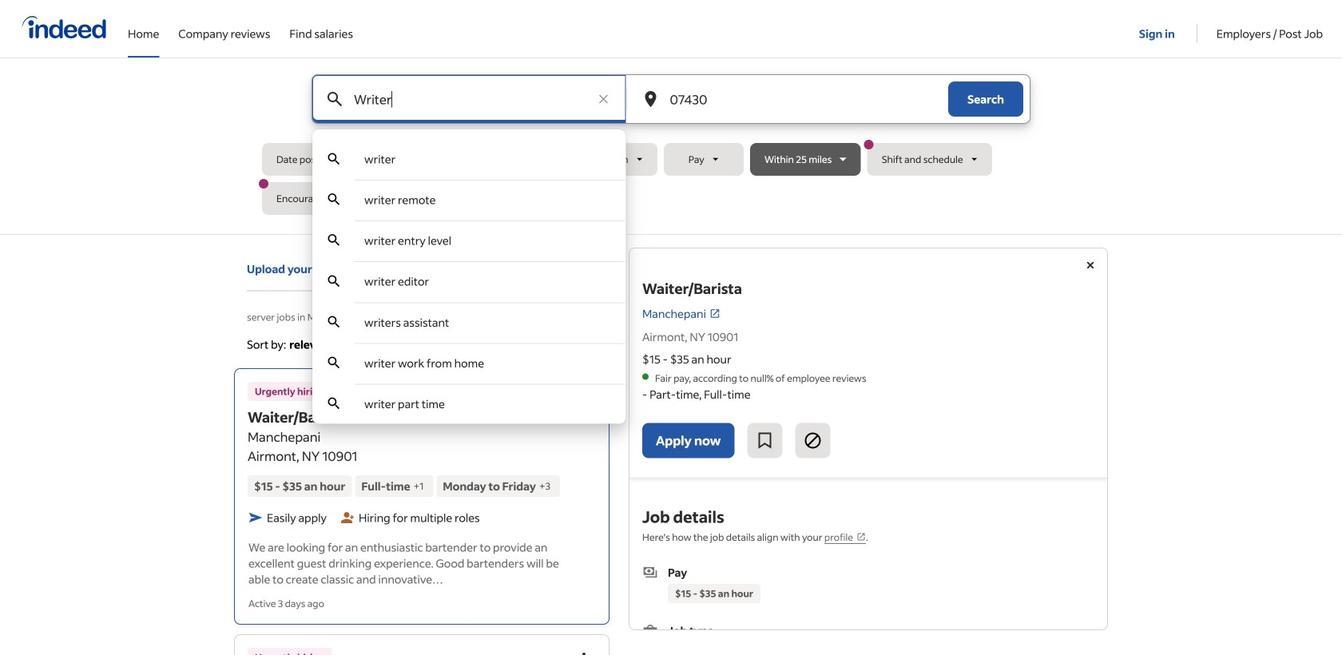 Task type: describe. For each thing, give the bounding box(es) containing it.
close job details image
[[1081, 256, 1100, 275]]

Edit location text field
[[667, 75, 916, 123]]

job actions for waiter/waitress is collapsed image
[[574, 650, 594, 655]]

manchepani (opens in a new tab) image
[[709, 308, 721, 319]]

help icon image
[[578, 335, 597, 354]]

not interested image
[[803, 431, 822, 450]]

search: Job title, keywords, or company text field
[[351, 75, 588, 123]]

search suggestions list box
[[312, 139, 626, 424]]



Task type: vqa. For each thing, say whether or not it's contained in the screenshot.
main content
no



Task type: locate. For each thing, give the bounding box(es) containing it.
job preferences (opens in a new window) image
[[857, 532, 866, 542]]

save this job image
[[755, 431, 775, 450]]

None search field
[[259, 74, 1080, 424]]

group
[[566, 376, 602, 411]]

clear what input image
[[596, 91, 612, 107]]



